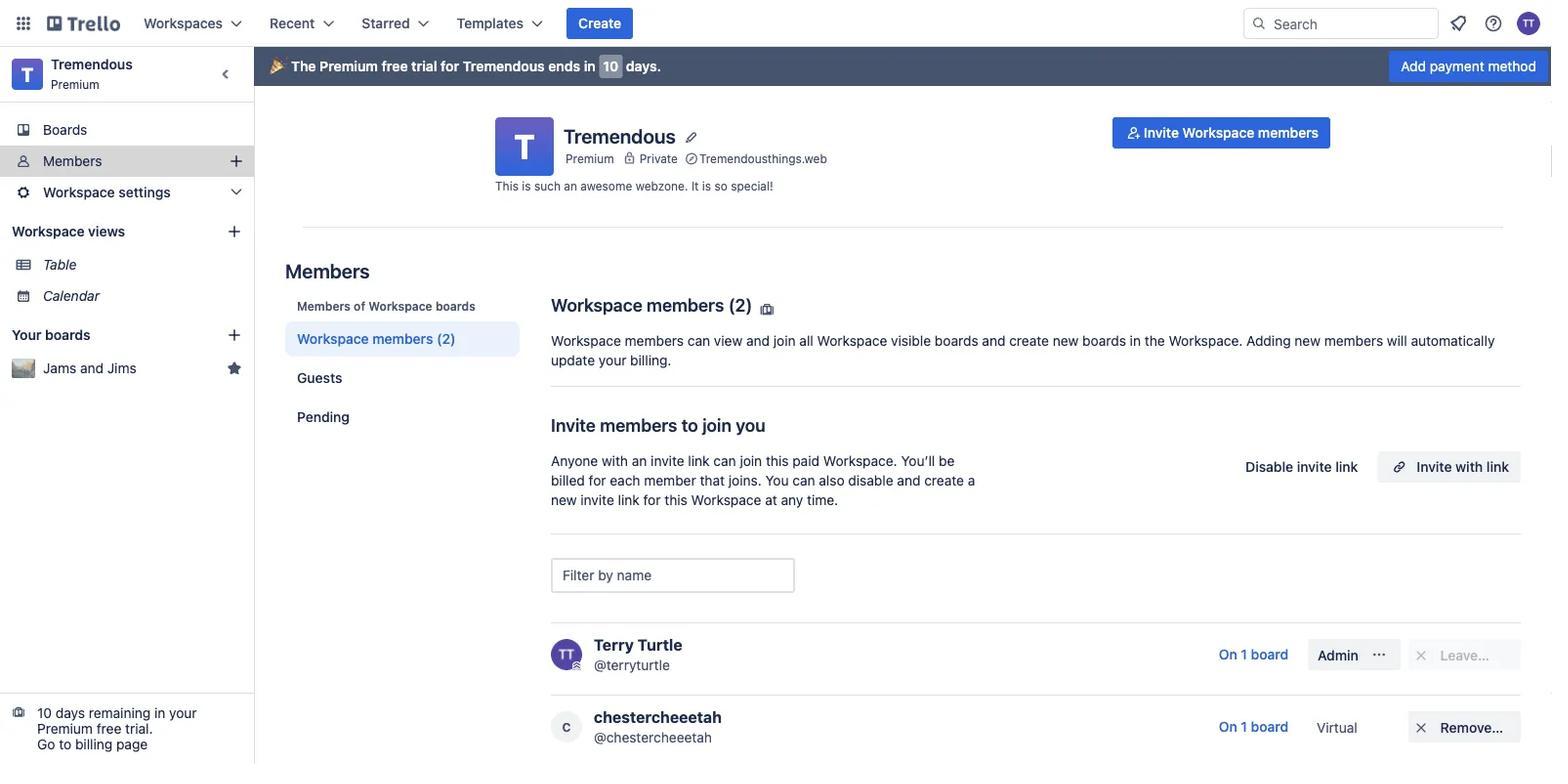 Task type: locate. For each thing, give the bounding box(es) containing it.
workspace. inside workspace members can view and join all workspace visible boards and create new boards in the workspace. adding new members will automatically update your billing.
[[1169, 333, 1243, 349]]

members down "boards" at the left of page
[[43, 153, 102, 169]]

your inside workspace members can view and join all workspace visible boards and create new boards in the workspace. adding new members will automatically update your billing.
[[599, 352, 627, 368]]

you
[[736, 414, 766, 435]]

anyone
[[551, 453, 598, 469]]

can up the "that" at the bottom left of the page
[[714, 453, 736, 469]]

Search field
[[1267, 9, 1438, 38]]

this up you
[[766, 453, 789, 469]]

0 horizontal spatial with
[[602, 453, 628, 469]]

so
[[715, 179, 728, 192]]

2 on 1 board link from the top
[[1208, 711, 1300, 743]]

2 horizontal spatial tremendous
[[564, 124, 676, 147]]

in inside workspace members can view and join all workspace visible boards and create new boards in the workspace. adding new members will automatically update your billing.
[[1130, 333, 1141, 349]]

an inside anyone with an invite link can join this paid workspace. you'll be billed for each member that joins. you can also disable and create a new invite link for this workspace at any time.
[[632, 453, 647, 469]]

on 1 board left virtual
[[1219, 719, 1289, 735]]

your boards with 1 items element
[[12, 323, 197, 347]]

🎉 the premium free trial for tremendous ends in 10 days.
[[270, 58, 662, 74]]

new left the at the top right
[[1053, 333, 1079, 349]]

starred
[[362, 15, 410, 31]]

1 horizontal spatial invite
[[1144, 125, 1179, 141]]

workspace
[[1183, 125, 1255, 141], [43, 184, 115, 200], [12, 223, 85, 239], [551, 294, 643, 315], [369, 299, 433, 313], [297, 331, 369, 347], [551, 333, 621, 349], [817, 333, 888, 349], [691, 492, 762, 508]]

0 vertical spatial create
[[1010, 333, 1049, 349]]

sm image
[[1124, 123, 1144, 143], [758, 300, 777, 319], [1370, 645, 1389, 664], [1412, 718, 1431, 738]]

paid
[[793, 453, 820, 469]]

in left the at the top right
[[1130, 333, 1141, 349]]

workspace views
[[12, 223, 125, 239]]

0 vertical spatial 10
[[603, 58, 619, 74]]

0 horizontal spatial to
[[59, 736, 71, 752]]

all
[[800, 333, 814, 349]]

tremendousthings.web link
[[699, 149, 827, 168]]

is right it
[[702, 179, 711, 192]]

1 vertical spatial to
[[59, 736, 71, 752]]

0 horizontal spatial for
[[441, 58, 459, 74]]

t inside t link
[[21, 63, 33, 85]]

1 vertical spatial on 1 board
[[1219, 719, 1289, 735]]

1 horizontal spatial in
[[584, 58, 596, 74]]

@chestercheeetah
[[594, 729, 712, 745]]

0 vertical spatial join
[[774, 333, 796, 349]]

this
[[495, 179, 519, 192]]

this down the member
[[665, 492, 688, 508]]

pending
[[297, 409, 350, 425]]

2 horizontal spatial invite
[[1297, 459, 1332, 475]]

tremendous down templates popup button
[[463, 58, 545, 74]]

0 vertical spatial on 1 board link
[[1208, 639, 1300, 670]]

1 horizontal spatial with
[[1456, 459, 1483, 475]]

workspace. right the at the top right
[[1169, 333, 1243, 349]]

10
[[603, 58, 619, 74], [37, 705, 52, 721]]

remove…
[[1441, 720, 1504, 736]]

on 1 board link left admin
[[1208, 639, 1300, 670]]

can inside workspace members can view and join all workspace visible boards and create new boards in the workspace. adding new members will automatically update your billing.
[[688, 333, 710, 349]]

0 horizontal spatial in
[[154, 705, 165, 721]]

for right trial
[[441, 58, 459, 74]]

0 horizontal spatial create
[[925, 472, 964, 489]]

add payment method
[[1401, 58, 1537, 74]]

1 vertical spatial an
[[632, 453, 647, 469]]

0 horizontal spatial tremendous
[[51, 56, 133, 72]]

c
[[562, 720, 571, 734]]

2 vertical spatial join
[[740, 453, 762, 469]]

1 vertical spatial invite
[[551, 414, 596, 435]]

invite down each
[[581, 492, 614, 508]]

t inside button
[[514, 126, 535, 167]]

0 horizontal spatial invite
[[581, 492, 614, 508]]

1 vertical spatial in
[[1130, 333, 1141, 349]]

0 vertical spatial 1
[[1241, 646, 1248, 662]]

ends
[[548, 58, 581, 74]]

1 board from the top
[[1251, 646, 1289, 662]]

workspace members up billing.
[[551, 294, 724, 315]]

1 horizontal spatial to
[[682, 414, 698, 435]]

1 on 1 board from the top
[[1219, 646, 1289, 662]]

new right adding
[[1295, 333, 1321, 349]]

1 vertical spatial your
[[169, 705, 197, 721]]

2 horizontal spatial in
[[1130, 333, 1141, 349]]

1 vertical spatial can
[[714, 453, 736, 469]]

0 vertical spatial can
[[688, 333, 710, 349]]

leave…
[[1441, 647, 1490, 663]]

1 left admin
[[1241, 646, 1248, 662]]

1 horizontal spatial workspace members
[[551, 294, 724, 315]]

t
[[21, 63, 33, 85], [514, 126, 535, 167]]

with for anyone
[[602, 453, 628, 469]]

on 1 board
[[1219, 646, 1289, 662], [1219, 719, 1289, 735]]

create a view image
[[227, 224, 242, 239]]

invite for invite with link
[[1417, 459, 1452, 475]]

also
[[819, 472, 845, 489]]

workspace members can view and join all workspace visible boards and create new boards in the workspace. adding new members will automatically update your billing.
[[551, 333, 1495, 368]]

in inside 10 days remaining in your premium free trial. go to billing page
[[154, 705, 165, 721]]

tremendous premium
[[51, 56, 133, 91]]

0 horizontal spatial workspace members
[[297, 331, 433, 347]]

1 vertical spatial on
[[1219, 719, 1238, 735]]

1 horizontal spatial tremendous
[[463, 58, 545, 74]]

1 horizontal spatial workspace.
[[1169, 333, 1243, 349]]

in
[[584, 58, 596, 74], [1130, 333, 1141, 349], [154, 705, 165, 721]]

in right 'trial.'
[[154, 705, 165, 721]]

board left admin
[[1251, 646, 1289, 662]]

0 vertical spatial free
[[382, 58, 408, 74]]

members up of
[[285, 259, 370, 282]]

banner
[[254, 47, 1553, 86]]

2 vertical spatial invite
[[1417, 459, 1452, 475]]

on 1 board for terry turtle
[[1219, 646, 1289, 662]]

0 vertical spatial in
[[584, 58, 596, 74]]

join left the you
[[703, 414, 732, 435]]

jams and jims
[[43, 360, 136, 376]]

join inside workspace members can view and join all workspace visible boards and create new boards in the workspace. adding new members will automatically update your billing.
[[774, 333, 796, 349]]

🎉
[[270, 58, 283, 74]]

your
[[599, 352, 627, 368], [169, 705, 197, 721]]

invite inside button
[[1297, 459, 1332, 475]]

1 horizontal spatial new
[[1053, 333, 1079, 349]]

0 vertical spatial for
[[441, 58, 459, 74]]

guests
[[297, 370, 342, 386]]

1
[[1241, 646, 1248, 662], [1241, 719, 1248, 735]]

page
[[116, 736, 148, 752]]

tremendous for tremendous
[[564, 124, 676, 147]]

and down you'll
[[897, 472, 921, 489]]

1 1 from the top
[[1241, 646, 1248, 662]]

payment
[[1430, 58, 1485, 74]]

0 vertical spatial this
[[766, 453, 789, 469]]

on 1 board link left virtual
[[1208, 711, 1300, 743]]

on 1 board link
[[1208, 639, 1300, 670], [1208, 711, 1300, 743]]

pending link
[[285, 400, 520, 435]]

2 horizontal spatial new
[[1295, 333, 1321, 349]]

board
[[1251, 646, 1289, 662], [1251, 719, 1289, 735]]

premium
[[320, 58, 378, 74], [51, 77, 99, 91], [566, 152, 614, 165], [37, 721, 93, 737]]

workspace inside button
[[1183, 125, 1255, 141]]

2 board from the top
[[1251, 719, 1289, 735]]

0 vertical spatial workspace.
[[1169, 333, 1243, 349]]

2 on from the top
[[1219, 719, 1238, 735]]

1 vertical spatial t
[[514, 126, 535, 167]]

and
[[746, 333, 770, 349], [982, 333, 1006, 349], [80, 360, 104, 376], [897, 472, 921, 489]]

is right this
[[522, 179, 531, 192]]

days.
[[626, 58, 662, 74]]

1 vertical spatial join
[[703, 414, 732, 435]]

remaining
[[89, 705, 151, 721]]

on 1 board link for chestercheeetah
[[1208, 711, 1300, 743]]

go
[[37, 736, 55, 752]]

your right 'trial.'
[[169, 705, 197, 721]]

0 vertical spatial board
[[1251, 646, 1289, 662]]

1 horizontal spatial invite
[[651, 453, 685, 469]]

1 horizontal spatial for
[[589, 472, 606, 489]]

0 horizontal spatial free
[[96, 721, 121, 737]]

0 horizontal spatial this
[[665, 492, 688, 508]]

invite up the member
[[651, 453, 685, 469]]

members of workspace boards
[[297, 299, 476, 313]]

2 horizontal spatial for
[[643, 492, 661, 508]]

1 horizontal spatial 10
[[603, 58, 619, 74]]

new inside anyone with an invite link can join this paid workspace. you'll be billed for each member that joins. you can also disable and create a new invite link for this workspace at any time.
[[551, 492, 577, 508]]

workspace members
[[551, 294, 724, 315], [297, 331, 433, 347]]

visible
[[891, 333, 931, 349]]

0 horizontal spatial new
[[551, 492, 577, 508]]

t link
[[12, 59, 43, 90]]

0 horizontal spatial invite
[[551, 414, 596, 435]]

join up joins.
[[740, 453, 762, 469]]

table link
[[43, 255, 242, 275]]

boards up jams
[[45, 327, 91, 343]]

workspace members down of
[[297, 331, 433, 347]]

boards left the at the top right
[[1083, 333, 1126, 349]]

and left jims
[[80, 360, 104, 376]]

leave… link
[[1409, 639, 1521, 670]]

your
[[12, 327, 42, 343]]

1 horizontal spatial your
[[599, 352, 627, 368]]

0 horizontal spatial is
[[522, 179, 531, 192]]

1 horizontal spatial this
[[766, 453, 789, 469]]

1 horizontal spatial join
[[740, 453, 762, 469]]

create inside anyone with an invite link can join this paid workspace. you'll be billed for each member that joins. you can also disable and create a new invite link for this workspace at any time.
[[925, 472, 964, 489]]

0 vertical spatial workspace members
[[551, 294, 724, 315]]

an
[[564, 179, 577, 192], [632, 453, 647, 469]]

1 vertical spatial workspace members
[[297, 331, 433, 347]]

1 vertical spatial this
[[665, 492, 688, 508]]

0 horizontal spatial 10
[[37, 705, 52, 721]]

invite for invite workspace members
[[1144, 125, 1179, 141]]

for down the member
[[643, 492, 661, 508]]

workspace inside anyone with an invite link can join this paid workspace. you'll be billed for each member that joins. you can also disable and create a new invite link for this workspace at any time.
[[691, 492, 762, 508]]

settings
[[119, 184, 171, 200]]

1 horizontal spatial free
[[382, 58, 408, 74]]

0 vertical spatial t
[[21, 63, 33, 85]]

0 horizontal spatial your
[[169, 705, 197, 721]]

for left each
[[589, 472, 606, 489]]

jims
[[107, 360, 136, 376]]

starred button
[[350, 8, 441, 39]]

virtual
[[1317, 720, 1358, 736]]

0 horizontal spatial join
[[703, 414, 732, 435]]

your inside 10 days remaining in your premium free trial. go to billing page
[[169, 705, 197, 721]]

banner containing 🎉
[[254, 47, 1553, 86]]

members link
[[0, 146, 254, 177]]

this is such an awesome webzone. it is so special!
[[495, 179, 774, 192]]

1 horizontal spatial can
[[714, 453, 736, 469]]

starred icon image
[[227, 361, 242, 376]]

0 vertical spatial on
[[1219, 646, 1238, 662]]

billed
[[551, 472, 585, 489]]

0 horizontal spatial an
[[564, 179, 577, 192]]

0 horizontal spatial workspace.
[[823, 453, 898, 469]]

your left billing.
[[599, 352, 627, 368]]

0 horizontal spatial t
[[21, 63, 33, 85]]

1 vertical spatial 1
[[1241, 719, 1248, 735]]

to up the member
[[682, 414, 698, 435]]

can down paid
[[793, 472, 815, 489]]

1 horizontal spatial create
[[1010, 333, 1049, 349]]

1 horizontal spatial t
[[514, 126, 535, 167]]

workspace. up disable
[[823, 453, 898, 469]]

1 vertical spatial 10
[[37, 705, 52, 721]]

with inside anyone with an invite link can join this paid workspace. you'll be billed for each member that joins. you can also disable and create a new invite link for this workspace at any time.
[[602, 453, 628, 469]]

1 on from the top
[[1219, 646, 1238, 662]]

with
[[602, 453, 628, 469], [1456, 459, 1483, 475]]

invite right disable
[[1297, 459, 1332, 475]]

2 horizontal spatial invite
[[1417, 459, 1452, 475]]

2
[[735, 294, 746, 315]]

trial.
[[125, 721, 153, 737]]

1 vertical spatial create
[[925, 472, 964, 489]]

2 vertical spatial in
[[154, 705, 165, 721]]

0 vertical spatial your
[[599, 352, 627, 368]]

0 vertical spatial invite
[[1144, 125, 1179, 141]]

with inside button
[[1456, 459, 1483, 475]]

joins.
[[729, 472, 762, 489]]

join left all
[[774, 333, 796, 349]]

t up this
[[514, 126, 535, 167]]

2 on 1 board from the top
[[1219, 719, 1289, 735]]

tremendous up private at the top left of the page
[[564, 124, 676, 147]]

10 inside 10 days remaining in your premium free trial. go to billing page
[[37, 705, 52, 721]]

on 1 board for chestercheeetah
[[1219, 719, 1289, 735]]

can left 'view'
[[688, 333, 710, 349]]

tremendous down back to home image
[[51, 56, 133, 72]]

t left tremendous premium
[[21, 63, 33, 85]]

members left of
[[297, 299, 351, 313]]

1 left virtual
[[1241, 719, 1248, 735]]

10 left the days
[[37, 705, 52, 721]]

1 horizontal spatial an
[[632, 453, 647, 469]]

1 vertical spatial workspace.
[[823, 453, 898, 469]]

sm image
[[1412, 646, 1431, 665]]

terry turtle (terryturtle) image
[[1517, 12, 1541, 35]]

0 vertical spatial on 1 board
[[1219, 646, 1289, 662]]

10 days remaining in your premium free trial. go to billing page
[[37, 705, 197, 752]]

on 1 board left admin
[[1219, 646, 1289, 662]]

is
[[522, 179, 531, 192], [702, 179, 711, 192]]

10 left days.
[[603, 58, 619, 74]]

an up each
[[632, 453, 647, 469]]

2 horizontal spatial join
[[774, 333, 796, 349]]

views
[[88, 223, 125, 239]]

join
[[774, 333, 796, 349], [703, 414, 732, 435], [740, 453, 762, 469]]

1 horizontal spatial is
[[702, 179, 711, 192]]

templates button
[[445, 8, 555, 39]]

1 vertical spatial free
[[96, 721, 121, 737]]

1 on 1 board link from the top
[[1208, 639, 1300, 670]]

2 vertical spatial for
[[643, 492, 661, 508]]

1 vertical spatial board
[[1251, 719, 1289, 735]]

can
[[688, 333, 710, 349], [714, 453, 736, 469], [793, 472, 815, 489]]

0 vertical spatial members
[[43, 153, 102, 169]]

1 vertical spatial on 1 board link
[[1208, 711, 1300, 743]]

2 vertical spatial members
[[297, 299, 351, 313]]

2 1 from the top
[[1241, 719, 1248, 735]]

new down 'billed'
[[551, 492, 577, 508]]

an right the such
[[564, 179, 577, 192]]

board left virtual
[[1251, 719, 1289, 735]]

2 vertical spatial can
[[793, 472, 815, 489]]

0 horizontal spatial can
[[688, 333, 710, 349]]

in right ends
[[584, 58, 596, 74]]

invite
[[651, 453, 685, 469], [1297, 459, 1332, 475], [581, 492, 614, 508]]

to right go
[[59, 736, 71, 752]]

your boards
[[12, 327, 91, 343]]

add
[[1401, 58, 1426, 74]]



Task type: vqa. For each thing, say whether or not it's contained in the screenshot.
Bold ⌘B image
no



Task type: describe. For each thing, give the bounding box(es) containing it.
sm image inside invite workspace members button
[[1124, 123, 1144, 143]]

and inside anyone with an invite link can join this paid workspace. you'll be billed for each member that joins. you can also disable and create a new invite link for this workspace at any time.
[[897, 472, 921, 489]]

free inside 10 days remaining in your premium free trial. go to billing page
[[96, 721, 121, 737]]

that
[[700, 472, 725, 489]]

sm image inside admin 'link'
[[1370, 645, 1389, 664]]

admin
[[1318, 647, 1359, 663]]

boards right visible
[[935, 333, 979, 349]]

1 vertical spatial for
[[589, 472, 606, 489]]

the
[[1145, 333, 1165, 349]]

invite for invite members to join you
[[551, 414, 596, 435]]

back to home image
[[47, 8, 120, 39]]

you
[[766, 472, 789, 489]]

guests link
[[285, 361, 520, 396]]

disable
[[848, 472, 894, 489]]

at
[[765, 492, 777, 508]]

1 for chestercheeetah
[[1241, 719, 1248, 735]]

chestercheeetah
[[594, 708, 722, 726]]

each
[[610, 472, 640, 489]]

such
[[534, 179, 561, 192]]

board for chestercheeetah
[[1251, 719, 1289, 735]]

awesome
[[581, 179, 632, 192]]

tremendous link
[[51, 56, 133, 72]]

disable invite link button
[[1234, 451, 1370, 483]]

be
[[939, 453, 955, 469]]

open information menu image
[[1484, 14, 1504, 33]]

for inside banner
[[441, 58, 459, 74]]

invite workspace members button
[[1113, 117, 1331, 149]]

add board image
[[227, 327, 242, 343]]

t button
[[495, 117, 554, 176]]

workspace settings button
[[0, 177, 254, 208]]

update
[[551, 352, 595, 368]]

search image
[[1252, 16, 1267, 31]]

confetti image
[[270, 58, 283, 74]]

1 vertical spatial members
[[285, 259, 370, 282]]

on for chestercheeetah
[[1219, 719, 1238, 735]]

boards
[[43, 122, 87, 138]]

adding
[[1247, 333, 1291, 349]]

1 is from the left
[[522, 179, 531, 192]]

method
[[1489, 58, 1537, 74]]

tremendousthings.web
[[699, 152, 827, 165]]

members inside button
[[1258, 125, 1319, 141]]

board for terry turtle
[[1251, 646, 1289, 662]]

view
[[714, 333, 743, 349]]

and right 'view'
[[746, 333, 770, 349]]

Filter by name text field
[[551, 558, 795, 593]]

with for invite
[[1456, 459, 1483, 475]]

create button
[[567, 8, 633, 39]]

invite with link button
[[1378, 451, 1521, 483]]

@terryturtle
[[594, 657, 670, 673]]

trial
[[412, 58, 437, 74]]

t for t link
[[21, 63, 33, 85]]

chestercheeetah @chestercheeetah
[[594, 708, 722, 745]]

add payment method link
[[1390, 51, 1549, 82]]

create inside workspace members can view and join all workspace visible boards and create new boards in the workspace. adding new members will automatically update your billing.
[[1010, 333, 1049, 349]]

workspaces
[[144, 15, 223, 31]]

and right visible
[[982, 333, 1006, 349]]

0 vertical spatial to
[[682, 414, 698, 435]]

on 1 board link for terry turtle
[[1208, 639, 1300, 670]]

any
[[781, 492, 803, 508]]

workspace inside popup button
[[43, 184, 115, 200]]

)
[[746, 294, 753, 315]]

premium inside 10 days remaining in your premium free trial. go to billing page
[[37, 721, 93, 737]]

recent
[[270, 15, 315, 31]]

1 for terry turtle
[[1241, 646, 1248, 662]]

a
[[968, 472, 975, 489]]

premium inside tremendous premium
[[51, 77, 99, 91]]

2 is from the left
[[702, 179, 711, 192]]

calendar
[[43, 288, 100, 304]]

terry turtle @terryturtle
[[594, 636, 683, 673]]

workspaces button
[[132, 8, 254, 39]]

workspace settings
[[43, 184, 171, 200]]

disable
[[1246, 459, 1294, 475]]

workspace. inside anyone with an invite link can join this paid workspace. you'll be billed for each member that joins. you can also disable and create a new invite link for this workspace at any time.
[[823, 453, 898, 469]]

boards up the (2)
[[436, 299, 476, 313]]

invite workspace members
[[1144, 125, 1319, 141]]

boards link
[[0, 114, 254, 146]]

join inside anyone with an invite link can join this paid workspace. you'll be billed for each member that joins. you can also disable and create a new invite link for this workspace at any time.
[[740, 453, 762, 469]]

calendar link
[[43, 286, 242, 306]]

(
[[729, 294, 735, 315]]

turtle
[[638, 636, 683, 654]]

t for the t button on the left of the page
[[514, 126, 535, 167]]

it
[[692, 179, 699, 192]]

terry
[[594, 636, 634, 654]]

of
[[354, 299, 366, 313]]

recent button
[[258, 8, 346, 39]]

time.
[[807, 492, 839, 508]]

on for terry turtle
[[1219, 646, 1238, 662]]

primary element
[[0, 0, 1553, 47]]

member
[[644, 472, 696, 489]]

days
[[55, 705, 85, 721]]

tremendous for tremendous premium
[[51, 56, 133, 72]]

invite with link
[[1417, 459, 1510, 475]]

jams and jims link
[[43, 359, 219, 378]]

billing.
[[630, 352, 672, 368]]

workspace navigation collapse icon image
[[213, 61, 240, 88]]

private
[[640, 152, 678, 165]]

admin link
[[1308, 639, 1401, 670]]

2 horizontal spatial can
[[793, 472, 815, 489]]

0 notifications image
[[1447, 12, 1470, 35]]

the
[[291, 58, 316, 74]]

(2)
[[437, 331, 456, 347]]

to inside 10 days remaining in your premium free trial. go to billing page
[[59, 736, 71, 752]]

( 2 )
[[729, 294, 753, 315]]

members inside members link
[[43, 153, 102, 169]]

you'll
[[901, 453, 935, 469]]

anyone with an invite link can join this paid workspace. you'll be billed for each member that joins. you can also disable and create a new invite link for this workspace at any time.
[[551, 453, 975, 508]]

this member is an admin of this workspace. image
[[573, 661, 581, 670]]

sm image inside remove… link
[[1412, 718, 1431, 738]]

0 vertical spatial an
[[564, 179, 577, 192]]

table
[[43, 256, 77, 273]]

jams
[[43, 360, 76, 376]]

billing
[[75, 736, 113, 752]]

will
[[1387, 333, 1408, 349]]

automatically
[[1411, 333, 1495, 349]]

boards inside your boards with 1 items element
[[45, 327, 91, 343]]

webzone.
[[636, 179, 688, 192]]

disable invite link
[[1246, 459, 1358, 475]]

remove… link
[[1409, 711, 1521, 743]]

templates
[[457, 15, 524, 31]]



